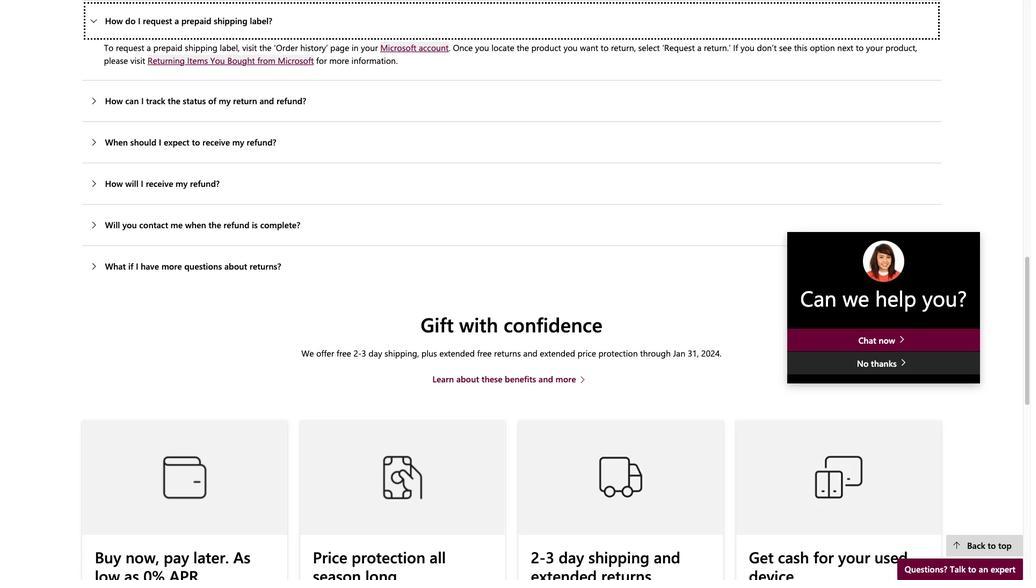Task type: vqa. For each thing, say whether or not it's contained in the screenshot.
the bottommost receive
yes



Task type: locate. For each thing, give the bounding box(es) containing it.
microsoft up information.
[[380, 42, 416, 53]]

of
[[208, 95, 216, 106]]

me
[[171, 219, 183, 230]]

0 horizontal spatial returns
[[494, 348, 521, 359]]

0 vertical spatial 3
[[362, 348, 366, 359]]

to right expect
[[192, 136, 200, 148]]

should
[[130, 136, 157, 148]]

receive right expect
[[202, 136, 230, 148]]

cash
[[778, 547, 809, 567]]

about
[[224, 260, 247, 272], [456, 373, 479, 385]]

1 vertical spatial day
[[559, 547, 584, 567]]

we offer free 2-3 day shipping, plus extended free returns and extended price protection through jan 31, 2024.
[[301, 348, 722, 359]]

prepaid up returning
[[153, 42, 182, 53]]

later.
[[193, 547, 229, 567]]

i for have
[[136, 260, 138, 272]]

price
[[578, 348, 596, 359]]

gift
[[421, 311, 454, 337]]

0 horizontal spatial receive
[[146, 178, 173, 189]]

about left returns?
[[224, 260, 247, 272]]

. once you locate the product you want to return, select 'request a return.' if you don't see this option next to your product, please visit
[[104, 42, 917, 66]]

1 vertical spatial for
[[814, 547, 834, 567]]

0 vertical spatial more
[[329, 55, 349, 66]]

track
[[146, 95, 165, 106]]

to left an
[[968, 563, 977, 575]]

the right locate
[[517, 42, 529, 53]]

for right cash
[[814, 547, 834, 567]]

prepaid up items
[[181, 15, 211, 26]]

you
[[210, 55, 225, 66]]

1 vertical spatial protection
[[352, 547, 425, 567]]

will you contact me when the refund is complete?
[[105, 219, 300, 230]]

you?
[[922, 284, 967, 312]]

product,
[[886, 42, 917, 53]]

1 vertical spatial more
[[161, 260, 182, 272]]

to left top
[[988, 540, 996, 551]]

day inside 2-3 day shipping and extended returns
[[559, 547, 584, 567]]

refund? down returning items you bought from microsoft for more information.
[[277, 95, 306, 106]]

1 vertical spatial 2-
[[531, 547, 546, 567]]

1 vertical spatial 3
[[546, 547, 554, 567]]

bought
[[227, 55, 255, 66]]

status
[[183, 95, 206, 106]]

your
[[361, 42, 378, 53], [866, 42, 883, 53], [838, 547, 870, 567]]

31,
[[688, 348, 699, 359]]

day
[[369, 348, 382, 359], [559, 547, 584, 567]]

questions
[[184, 260, 222, 272]]

2 vertical spatial how
[[105, 178, 123, 189]]

0 horizontal spatial microsoft
[[278, 55, 314, 66]]

buy now, pay later. as low as 0% apr.
[[95, 547, 250, 580]]

1 horizontal spatial receive
[[202, 136, 230, 148]]

how will i receive my refund?
[[105, 178, 220, 189]]

1 vertical spatial about
[[456, 373, 479, 385]]

returns
[[494, 348, 521, 359], [601, 566, 652, 580]]

0 vertical spatial my
[[219, 95, 231, 106]]

i right the 'can'
[[141, 95, 144, 106]]

0 horizontal spatial 2-
[[354, 348, 362, 359]]

page
[[330, 42, 349, 53]]

i right will
[[141, 178, 143, 189]]

protection right 'price'
[[599, 348, 638, 359]]

refund? down return
[[247, 136, 276, 148]]

your left used
[[838, 547, 870, 567]]

to request a prepaid shipping label, visit the 'order history' page in your microsoft account
[[104, 42, 449, 53]]

visit right please
[[130, 55, 145, 66]]

0 vertical spatial request
[[143, 15, 172, 26]]

0 vertical spatial about
[[224, 260, 247, 272]]

0 horizontal spatial for
[[316, 55, 327, 66]]

extended inside 2-3 day shipping and extended returns
[[531, 566, 597, 580]]

0 horizontal spatial visit
[[130, 55, 145, 66]]

your inside . once you locate the product you want to return, select 'request a return.' if you don't see this option next to your product, please visit
[[866, 42, 883, 53]]

1 vertical spatial visit
[[130, 55, 145, 66]]

no thanks
[[857, 358, 899, 369]]

low
[[95, 566, 120, 580]]

microsoft
[[380, 42, 416, 53], [278, 55, 314, 66]]

how can i track the status of my return and refund? button
[[82, 80, 941, 121]]

to right "next"
[[856, 42, 864, 53]]

do
[[125, 15, 136, 26]]

offer
[[316, 348, 334, 359]]

3 how from the top
[[105, 178, 123, 189]]

now,
[[125, 547, 159, 567]]

a
[[175, 15, 179, 26], [147, 42, 151, 53], [697, 42, 702, 53]]

0 horizontal spatial my
[[176, 178, 188, 189]]

receive right will
[[146, 178, 173, 189]]

refund?
[[277, 95, 306, 106], [247, 136, 276, 148], [190, 178, 220, 189]]

select
[[638, 42, 660, 53]]

your left product,
[[866, 42, 883, 53]]

2 vertical spatial shipping
[[588, 547, 650, 567]]

thanks
[[871, 358, 897, 369]]

request right 'do'
[[143, 15, 172, 26]]

protection left all
[[352, 547, 425, 567]]

we
[[301, 348, 314, 359]]

microsoft down 'order
[[278, 55, 314, 66]]

free
[[337, 348, 351, 359], [477, 348, 492, 359]]

my
[[219, 95, 231, 106], [232, 136, 244, 148], [176, 178, 188, 189]]

more right the benefits
[[556, 373, 576, 385]]

jan
[[673, 348, 686, 359]]

1 vertical spatial prepaid
[[153, 42, 182, 53]]

1 horizontal spatial for
[[814, 547, 834, 567]]

2 vertical spatial refund?
[[190, 178, 220, 189]]

back
[[967, 540, 986, 551]]

long
[[365, 566, 397, 580]]

i for expect
[[159, 136, 161, 148]]

you left want on the right top
[[564, 42, 578, 53]]

and inside 2-3 day shipping and extended returns
[[654, 547, 681, 567]]

1 horizontal spatial returns
[[601, 566, 652, 580]]

1 vertical spatial my
[[232, 136, 244, 148]]

my right of in the top of the page
[[219, 95, 231, 106]]

0 vertical spatial refund?
[[277, 95, 306, 106]]

request inside dropdown button
[[143, 15, 172, 26]]

i right if
[[136, 260, 138, 272]]

get
[[749, 547, 774, 567]]

my down return
[[232, 136, 244, 148]]

extended
[[440, 348, 475, 359], [540, 348, 575, 359], [531, 566, 597, 580]]

as
[[124, 566, 139, 580]]

.
[[449, 42, 451, 53]]

2 horizontal spatial more
[[556, 373, 576, 385]]

0 vertical spatial shipping
[[214, 15, 248, 26]]

plus
[[421, 348, 437, 359]]

return.'
[[704, 42, 731, 53]]

1 vertical spatial microsoft
[[278, 55, 314, 66]]

next
[[837, 42, 854, 53]]

protection
[[599, 348, 638, 359], [352, 547, 425, 567]]

if
[[733, 42, 738, 53]]

returning items you bought from microsoft link
[[148, 55, 314, 66]]

receive
[[202, 136, 230, 148], [146, 178, 173, 189]]

apr.
[[169, 566, 202, 580]]

2 horizontal spatial a
[[697, 42, 702, 53]]

if
[[128, 260, 133, 272]]

free right offer at the left bottom
[[337, 348, 351, 359]]

chat
[[859, 334, 876, 346]]

0 vertical spatial returns
[[494, 348, 521, 359]]

i for receive
[[141, 178, 143, 189]]

1 horizontal spatial 3
[[546, 547, 554, 567]]

1 horizontal spatial free
[[477, 348, 492, 359]]

returns inside 2-3 day shipping and extended returns
[[601, 566, 652, 580]]

will you contact me when the refund is complete? button
[[82, 205, 941, 245]]

1 horizontal spatial a
[[175, 15, 179, 26]]

1 horizontal spatial day
[[559, 547, 584, 567]]

the up from
[[259, 42, 272, 53]]

label,
[[220, 42, 240, 53]]

once
[[453, 42, 473, 53]]

how
[[105, 15, 123, 26], [105, 95, 123, 106], [105, 178, 123, 189]]

2 vertical spatial my
[[176, 178, 188, 189]]

2 how from the top
[[105, 95, 123, 106]]

i left expect
[[159, 136, 161, 148]]

free up these
[[477, 348, 492, 359]]

my up me
[[176, 178, 188, 189]]

no
[[857, 358, 869, 369]]

1 horizontal spatial visit
[[242, 42, 257, 53]]

1 vertical spatial receive
[[146, 178, 173, 189]]

what if i have more questions about returns?
[[105, 260, 281, 272]]

for down history'
[[316, 55, 327, 66]]

can we help you?
[[800, 284, 967, 312]]

0 horizontal spatial protection
[[352, 547, 425, 567]]

1 vertical spatial returns
[[601, 566, 652, 580]]

how left will
[[105, 178, 123, 189]]

more
[[329, 55, 349, 66], [161, 260, 182, 272], [556, 373, 576, 385]]

learn
[[433, 373, 454, 385]]

you right will
[[122, 219, 137, 230]]

0 horizontal spatial free
[[337, 348, 351, 359]]

2 vertical spatial more
[[556, 373, 576, 385]]

1 how from the top
[[105, 15, 123, 26]]

have
[[141, 260, 159, 272]]

0 vertical spatial protection
[[599, 348, 638, 359]]

0 horizontal spatial more
[[161, 260, 182, 272]]

0 horizontal spatial 3
[[362, 348, 366, 359]]

about left these
[[456, 373, 479, 385]]

3
[[362, 348, 366, 359], [546, 547, 554, 567]]

how left 'do'
[[105, 15, 123, 26]]

more right have
[[161, 260, 182, 272]]

how left the 'can'
[[105, 95, 123, 106]]

you right if
[[741, 42, 755, 53]]

for
[[316, 55, 327, 66], [814, 547, 834, 567]]

2 horizontal spatial my
[[232, 136, 244, 148]]

0 vertical spatial prepaid
[[181, 15, 211, 26]]

returning items you bought from microsoft for more information.
[[148, 55, 400, 66]]

1 vertical spatial how
[[105, 95, 123, 106]]

request up please
[[116, 42, 144, 53]]

visit up bought
[[242, 42, 257, 53]]

more down the page
[[329, 55, 349, 66]]

these
[[482, 373, 503, 385]]

1 vertical spatial request
[[116, 42, 144, 53]]

as
[[233, 547, 250, 567]]

1 horizontal spatial about
[[456, 373, 479, 385]]

refund? up will you contact me when the refund is complete?
[[190, 178, 220, 189]]

0 horizontal spatial about
[[224, 260, 247, 272]]

0 horizontal spatial day
[[369, 348, 382, 359]]

0 vertical spatial how
[[105, 15, 123, 26]]

i right 'do'
[[138, 15, 140, 26]]

1 horizontal spatial 2-
[[531, 547, 546, 567]]

0 vertical spatial microsoft
[[380, 42, 416, 53]]

return
[[233, 95, 257, 106]]

shipping
[[214, 15, 248, 26], [185, 42, 218, 53], [588, 547, 650, 567]]

the right when
[[209, 219, 221, 230]]

you inside will you contact me when the refund is complete? dropdown button
[[122, 219, 137, 230]]

to inside 'dropdown button'
[[968, 563, 977, 575]]

how can i track the status of my return and refund?
[[105, 95, 306, 106]]



Task type: describe. For each thing, give the bounding box(es) containing it.
account
[[419, 42, 449, 53]]

label?
[[250, 15, 272, 26]]

1 horizontal spatial microsoft
[[380, 42, 416, 53]]

1 vertical spatial shipping
[[185, 42, 218, 53]]

talk
[[950, 563, 966, 575]]

product
[[531, 42, 561, 53]]

benefits
[[505, 373, 536, 385]]

chat now
[[859, 334, 898, 346]]

0 vertical spatial receive
[[202, 136, 230, 148]]

0%
[[143, 566, 165, 580]]

see
[[779, 42, 792, 53]]

chat now button
[[787, 328, 980, 351]]

1 vertical spatial refund?
[[247, 136, 276, 148]]

please
[[104, 55, 128, 66]]

1 free from the left
[[337, 348, 351, 359]]

your up information.
[[361, 42, 378, 53]]

from
[[257, 55, 275, 66]]

to
[[104, 42, 113, 53]]

1 horizontal spatial my
[[219, 95, 231, 106]]

0 vertical spatial for
[[316, 55, 327, 66]]

shipping inside dropdown button
[[214, 15, 248, 26]]

we
[[843, 284, 869, 312]]

an
[[979, 563, 988, 575]]

how for how do i request a prepaid shipping label?
[[105, 15, 123, 26]]

and inside dropdown button
[[260, 95, 274, 106]]

in
[[352, 42, 359, 53]]

learn about these benefits and more
[[433, 373, 576, 385]]

get cash for your used device
[[749, 547, 908, 580]]

want
[[580, 42, 598, 53]]

shipping inside 2-3 day shipping and extended returns
[[588, 547, 650, 567]]

learn about these benefits and more link
[[433, 373, 591, 386]]

how will i receive my refund? button
[[82, 163, 941, 204]]

return,
[[611, 42, 636, 53]]

complete?
[[260, 219, 300, 230]]

will
[[105, 219, 120, 230]]

the right track
[[168, 95, 180, 106]]

how for how will i receive my refund?
[[105, 178, 123, 189]]

refund
[[224, 219, 250, 230]]

now
[[879, 334, 895, 346]]

price
[[313, 547, 347, 567]]

can
[[125, 95, 139, 106]]

prepaid inside dropdown button
[[181, 15, 211, 26]]

you right once
[[475, 42, 489, 53]]

0 vertical spatial 2-
[[354, 348, 362, 359]]

through
[[640, 348, 671, 359]]

questions?
[[905, 563, 948, 575]]

buy
[[95, 547, 121, 567]]

with
[[459, 311, 498, 337]]

this
[[794, 42, 808, 53]]

for inside get cash for your used device
[[814, 547, 834, 567]]

0 horizontal spatial a
[[147, 42, 151, 53]]

items
[[187, 55, 208, 66]]

gift with confidence
[[421, 311, 603, 337]]

pay
[[164, 547, 189, 567]]

to inside dropdown button
[[192, 136, 200, 148]]

2- inside 2-3 day shipping and extended returns
[[531, 547, 546, 567]]

when should i expect to receive my refund?
[[105, 136, 276, 148]]

season
[[313, 566, 361, 580]]

will
[[125, 178, 139, 189]]

when should i expect to receive my refund? button
[[82, 122, 941, 163]]

to right want on the right top
[[601, 42, 609, 53]]

what if i have more questions about returns? button
[[82, 246, 941, 287]]

back to top
[[967, 540, 1012, 551]]

can
[[800, 284, 837, 312]]

used
[[875, 547, 908, 567]]

more inside dropdown button
[[161, 260, 182, 272]]

questions? talk to an expert
[[905, 563, 1016, 575]]

information.
[[352, 55, 398, 66]]

1 horizontal spatial more
[[329, 55, 349, 66]]

a inside dropdown button
[[175, 15, 179, 26]]

locate
[[492, 42, 514, 53]]

don't
[[757, 42, 777, 53]]

microsoft account link
[[380, 42, 449, 53]]

i for track
[[141, 95, 144, 106]]

a inside . once you locate the product you want to return, select 'request a return.' if you don't see this option next to your product, please visit
[[697, 42, 702, 53]]

price protection all season long
[[313, 547, 446, 580]]

expert
[[991, 563, 1016, 575]]

device
[[749, 566, 794, 580]]

your inside get cash for your used device
[[838, 547, 870, 567]]

2 free from the left
[[477, 348, 492, 359]]

all
[[430, 547, 446, 567]]

protection inside the price protection all season long
[[352, 547, 425, 567]]

how for how can i track the status of my return and refund?
[[105, 95, 123, 106]]

shipping,
[[385, 348, 419, 359]]

is
[[252, 219, 258, 230]]

'request
[[662, 42, 695, 53]]

0 vertical spatial visit
[[242, 42, 257, 53]]

questions? talk to an expert button
[[897, 559, 1023, 580]]

how do i request a prepaid shipping label? button
[[82, 0, 941, 41]]

'order
[[274, 42, 298, 53]]

help
[[875, 284, 917, 312]]

1 horizontal spatial protection
[[599, 348, 638, 359]]

history'
[[300, 42, 328, 53]]

3 inside 2-3 day shipping and extended returns
[[546, 547, 554, 567]]

what
[[105, 260, 126, 272]]

visit inside . once you locate the product you want to return, select 'request a return.' if you don't see this option next to your product, please visit
[[130, 55, 145, 66]]

the inside . once you locate the product you want to return, select 'request a return.' if you don't see this option next to your product, please visit
[[517, 42, 529, 53]]

2024.
[[701, 348, 722, 359]]

contact
[[139, 219, 168, 230]]

0 vertical spatial day
[[369, 348, 382, 359]]

i for request
[[138, 15, 140, 26]]

about inside dropdown button
[[224, 260, 247, 272]]



